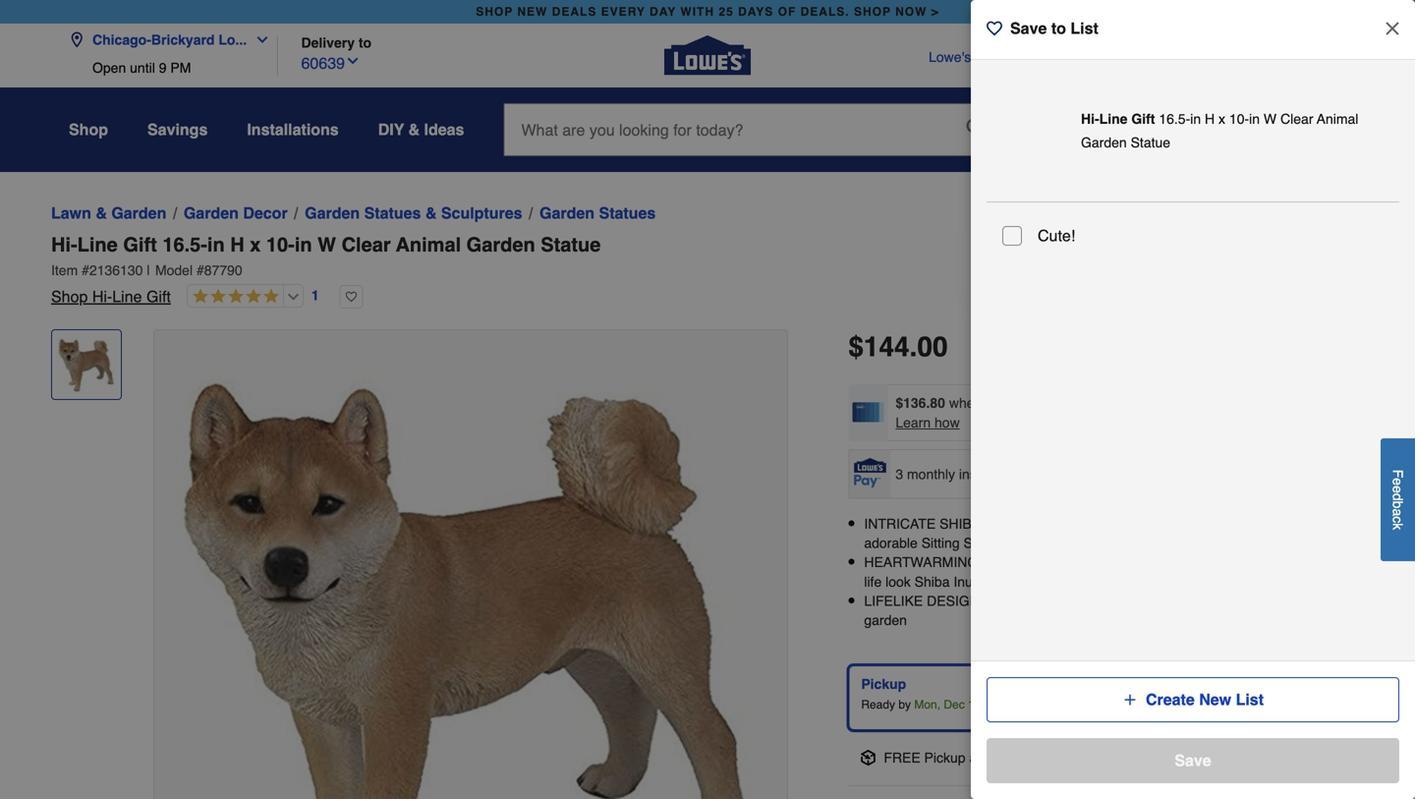 Task type: describe. For each thing, give the bounding box(es) containing it.
little
[[1156, 593, 1181, 609]]

model
[[155, 262, 193, 278]]

f e e d b a c k button
[[1381, 438, 1415, 561]]

garden inside hi-line gift 16.5-in h x 10-in w clear animal garden statue item # 2136130 | model # 87790
[[467, 233, 535, 256]]

2 shop from the left
[[854, 5, 891, 19]]

on
[[1134, 395, 1150, 411]]

1 horizontal spatial chicago-
[[986, 750, 1041, 766]]

dec inside delivery as soon as mon, dec 18
[[1218, 698, 1239, 712]]

gift for hi-line gift
[[1132, 111, 1155, 127]]

$
[[849, 331, 864, 363]]

animal inside hi-line gift 16.5-in h x 10-in w clear animal garden statue item # 2136130 | model # 87790
[[396, 233, 461, 256]]

sitting
[[922, 535, 960, 551]]

decor
[[243, 204, 288, 222]]

garden statues & sculptures
[[305, 204, 522, 222]]

144
[[864, 331, 910, 363]]

eligible
[[1154, 395, 1196, 411]]

60639
[[301, 54, 345, 72]]

0 vertical spatial heart outline image
[[987, 21, 1003, 36]]

c
[[1390, 516, 1406, 523]]

with for entranced
[[1314, 555, 1339, 570]]

inu for statue
[[954, 574, 973, 590]]

by
[[899, 698, 911, 712]]

pm
[[170, 60, 191, 76]]

ideas
[[424, 120, 464, 139]]

d
[[1390, 493, 1406, 501]]

heartwarming statue: let your home or garden become entranced with this life look shiba inu statue lifelike design: the detailed design adds a little bit of life and  joy in any garden
[[864, 555, 1364, 628]]

pickup inside pickup ready by mon, dec 18 (est.)
[[861, 676, 906, 692]]

heartwarming
[[864, 555, 978, 570]]

in inside intricate shiba inu statue: decorate your home or garden with this adorable sitting shiba inu statue and create an inviting ambiance of nature in your home
[[1326, 535, 1336, 551]]

2 vertical spatial hi-
[[92, 287, 112, 306]]

2136130
[[89, 262, 143, 278]]

9
[[159, 60, 167, 76]]

clear inside hi-line gift 16.5-in h x 10-in w clear animal garden statue item # 2136130 | model # 87790
[[342, 233, 391, 256]]

0 horizontal spatial garden
[[864, 612, 907, 628]]

intricate shiba inu statue: decorate your home or garden with this adorable sitting shiba inu statue and create an inviting ambiance of nature in your home
[[864, 516, 1336, 570]]

adds
[[1111, 593, 1141, 609]]

brickyard inside chicago-brickyard lo... button
[[151, 32, 215, 48]]

create new list button
[[987, 677, 1400, 722]]

hi- for hi-line gift
[[1081, 111, 1099, 127]]

purchases
[[1200, 395, 1264, 411]]

create new list
[[1146, 690, 1264, 709]]

as
[[1127, 698, 1141, 712]]

0 horizontal spatial home
[[895, 555, 929, 570]]

open until 9 pm
[[92, 60, 191, 76]]

detailed
[[1015, 593, 1063, 609]]

1 horizontal spatial life
[[1218, 593, 1236, 609]]

5%
[[1060, 395, 1080, 411]]

monthly
[[907, 466, 955, 482]]

shop for shop hi-line gift
[[51, 287, 88, 306]]

notifications
[[1144, 143, 1208, 157]]

and inside 'heartwarming statue: let your home or garden become entranced with this life look shiba inu statue lifelike design: the detailed design adds a little bit of life and  joy in any garden'
[[1240, 593, 1263, 609]]

ad
[[1230, 49, 1247, 65]]

shop hi-line gift
[[51, 287, 171, 306]]

item
[[51, 262, 78, 278]]

savings
[[1084, 395, 1131, 411]]

hi- for hi-line gift 16.5-in h x 10-in w clear animal garden statue item # 2136130 | model # 87790
[[51, 233, 77, 256]]

every
[[1267, 395, 1301, 411]]

installations
[[247, 120, 339, 139]]

garden inside intricate shiba inu statue: decorate your home or garden with this adorable sitting shiba inu statue and create an inviting ambiance of nature in your home
[[1216, 516, 1259, 532]]

any
[[1302, 593, 1324, 609]]

0 horizontal spatial your
[[864, 555, 891, 570]]

your inside 'heartwarming statue: let your home or garden become entranced with this life look shiba inu statue lifelike design: the detailed design adds a little bit of life and  joy in any garden'
[[1065, 555, 1092, 570]]

2 horizontal spatial your
[[1131, 516, 1158, 532]]

chevron down image
[[345, 53, 361, 69]]

when
[[949, 395, 982, 411]]

a inside 'heartwarming statue: let your home or garden become entranced with this life look shiba inu statue lifelike design: the detailed design adds a little bit of life and  joy in any garden'
[[1145, 593, 1152, 609]]

joy
[[1266, 593, 1284, 609]]

00
[[917, 331, 948, 363]]

mon, inside pickup ready by mon, dec 18 (est.)
[[914, 698, 941, 712]]

lo...
[[219, 32, 247, 48]]

to for save
[[1051, 19, 1066, 37]]

search image
[[967, 118, 986, 138]]

inviting
[[1157, 535, 1200, 551]]

18 inside pickup ready by mon, dec 18 (est.)
[[968, 698, 981, 712]]

weekly
[[1182, 49, 1227, 65]]

of
[[778, 5, 796, 19]]

1 e from the top
[[1390, 478, 1406, 485]]

statue inside intricate shiba inu statue: decorate your home or garden with this adorable sitting shiba inu statue and create an inviting ambiance of nature in your home
[[1026, 535, 1065, 551]]

list for create new list
[[1236, 690, 1264, 709]]

shop for shop
[[69, 120, 108, 139]]

save for save
[[1175, 751, 1212, 770]]

lowe's home improvement logo image
[[664, 12, 751, 99]]

free pickup at chicago-brickyard lowe's
[[884, 750, 1145, 766]]

1 vertical spatial garden
[[1150, 555, 1193, 570]]

location image
[[69, 32, 85, 48]]

1 vertical spatial heart outline image
[[340, 285, 363, 309]]

and inside intricate shiba inu statue: decorate your home or garden with this adorable sitting shiba inu statue and create an inviting ambiance of nature in your home
[[1069, 535, 1092, 551]]

shiba for sitting
[[964, 535, 999, 551]]

free
[[884, 750, 921, 766]]

h inside "16.5-in h x 10-in w clear animal garden statue"
[[1205, 111, 1215, 127]]

order status
[[1081, 49, 1159, 65]]

1 horizontal spatial brickyard
[[1041, 750, 1098, 766]]

choose
[[1012, 395, 1056, 411]]

cute!
[[1038, 227, 1075, 245]]

open
[[92, 60, 126, 76]]

shiba
[[940, 516, 981, 532]]

center
[[1016, 49, 1057, 65]]

1 horizontal spatial pickup
[[924, 750, 966, 766]]

>
[[932, 5, 939, 19]]

2 horizontal spatial &
[[425, 204, 437, 222]]

chicago- inside button
[[92, 32, 151, 48]]

item number 2 1 3 6 1 3 0 and model number 8 7 7 9 0 element
[[51, 260, 1364, 280]]

delivery to
[[301, 35, 372, 51]]

inu
[[984, 516, 1008, 532]]

diy
[[378, 120, 404, 139]]

(est.)
[[985, 698, 1013, 712]]

87790
[[204, 262, 242, 278]]

garden statues link
[[540, 201, 656, 225]]

$136.80 when you choose 5% savings on eligible purchases every day. learn how
[[896, 395, 1330, 430]]

my lists
[[1079, 143, 1122, 156]]

inu for statue
[[1003, 535, 1022, 551]]

lowe's for lowe's credit center
[[929, 49, 971, 65]]

learn how button
[[896, 413, 960, 432]]

deals.
[[801, 5, 850, 19]]

now
[[895, 5, 927, 19]]

2 # from the left
[[197, 262, 204, 278]]

lifelike
[[864, 593, 923, 609]]

2 vertical spatial line
[[112, 287, 142, 306]]

2 vertical spatial gift
[[146, 287, 171, 306]]

close image
[[1383, 19, 1403, 38]]

2 horizontal spatial home
[[1162, 516, 1196, 532]]

lawn & garden
[[51, 204, 166, 222]]

installations button
[[247, 112, 339, 147]]

statues for garden statues & sculptures
[[364, 204, 421, 222]]

as
[[1173, 698, 1185, 712]]

1 shop from the left
[[476, 5, 513, 19]]

line for hi-line gift
[[1099, 111, 1128, 127]]

days
[[738, 5, 774, 19]]

shop new deals every day with 25 days of deals. shop now >
[[476, 5, 939, 19]]

lawn & garden link
[[51, 201, 166, 225]]

2 e from the top
[[1390, 485, 1406, 493]]

10- inside "16.5-in h x 10-in w clear animal garden statue"
[[1229, 111, 1249, 127]]

soon
[[1144, 698, 1170, 712]]

statue: inside 'heartwarming statue: let your home or garden become entranced with this life look shiba inu statue lifelike design: the detailed design adds a little bit of life and  joy in any garden'
[[982, 555, 1038, 570]]

in inside 'heartwarming statue: let your home or garden become entranced with this life look shiba inu statue lifelike design: the detailed design adds a little bit of life and  joy in any garden'
[[1288, 593, 1298, 609]]

25
[[719, 5, 734, 19]]

chicago-brickyard lo...
[[92, 32, 247, 48]]

statue: inside intricate shiba inu statue: decorate your home or garden with this adorable sitting shiba inu statue and create an inviting ambiance of nature in your home
[[1012, 516, 1068, 532]]

shop button
[[69, 112, 108, 147]]

gift for hi-line gift 16.5-in h x 10-in w clear animal garden statue item # 2136130 | model # 87790
[[123, 233, 157, 256]]



Task type: locate. For each thing, give the bounding box(es) containing it.
gift up |
[[123, 233, 157, 256]]

or down an
[[1134, 555, 1146, 570]]

0 horizontal spatial 18
[[968, 698, 981, 712]]

0 vertical spatial statue
[[1131, 135, 1171, 150]]

order
[[1081, 49, 1116, 65]]

diy & ideas button
[[378, 112, 464, 147]]

list right new
[[1236, 690, 1264, 709]]

2 statues from the left
[[599, 204, 656, 222]]

0 horizontal spatial lowe's
[[929, 49, 971, 65]]

lowe's left pro
[[1270, 49, 1313, 65]]

inu up design:
[[954, 574, 973, 590]]

delivery up 60639 on the top of page
[[301, 35, 355, 51]]

delivery up 'soon'
[[1127, 676, 1181, 692]]

0 horizontal spatial and
[[1069, 535, 1092, 551]]

line up lists
[[1099, 111, 1128, 127]]

my lists link
[[1079, 114, 1122, 157]]

with up nature
[[1263, 516, 1287, 532]]

e up b
[[1390, 485, 1406, 493]]

0 vertical spatial and
[[1069, 535, 1092, 551]]

1 vertical spatial hi-
[[51, 233, 77, 256]]

gift down |
[[146, 287, 171, 306]]

inu inside intricate shiba inu statue: decorate your home or garden with this adorable sitting shiba inu statue and create an inviting ambiance of nature in your home
[[1003, 535, 1022, 551]]

1 horizontal spatial list
[[1236, 690, 1264, 709]]

1 horizontal spatial lowe's
[[1102, 750, 1145, 766]]

0 vertical spatial w
[[1264, 111, 1277, 127]]

0 horizontal spatial list
[[1071, 19, 1099, 37]]

clear left lowe's home improvement cart icon
[[1281, 111, 1314, 127]]

savings button
[[147, 112, 208, 147]]

garden down lifelike at the bottom right
[[864, 612, 907, 628]]

statue: up let
[[1012, 516, 1068, 532]]

or inside 'heartwarming statue: let your home or garden become entranced with this life look shiba inu statue lifelike design: the detailed design adds a little bit of life and  joy in any garden'
[[1134, 555, 1146, 570]]

chat invite button image
[[1326, 727, 1386, 787]]

None search field
[[504, 103, 1040, 172]]

dec left (est.)
[[944, 698, 965, 712]]

1 statues from the left
[[364, 204, 421, 222]]

chicago-brickyard lo... button
[[69, 20, 278, 60]]

0 vertical spatial delivery
[[301, 35, 355, 51]]

look
[[886, 574, 911, 590]]

garden statues
[[540, 204, 656, 222]]

plus image
[[1122, 692, 1138, 708]]

10- down the decor
[[266, 233, 295, 256]]

2 vertical spatial of
[[1203, 593, 1214, 609]]

10- down ad
[[1229, 111, 1249, 127]]

option group containing pickup
[[841, 658, 1372, 738]]

shiba for look
[[915, 574, 950, 590]]

1 vertical spatial shiba
[[915, 574, 950, 590]]

my
[[1079, 143, 1095, 156]]

lowe's home improvement lists image
[[1087, 114, 1111, 138]]

savings
[[147, 120, 208, 139]]

brickyard right at
[[1041, 750, 1098, 766]]

1 vertical spatial of
[[1267, 535, 1279, 551]]

brickyard
[[151, 32, 215, 48], [1041, 750, 1098, 766]]

inu inside 'heartwarming statue: let your home or garden become entranced with this life look shiba inu statue lifelike design: the detailed design adds a little bit of life and  joy in any garden'
[[954, 574, 973, 590]]

0 horizontal spatial life
[[864, 574, 882, 590]]

or up inviting
[[1200, 516, 1212, 532]]

clear
[[1281, 111, 1314, 127], [342, 233, 391, 256]]

with inside 'heartwarming statue: let your home or garden become entranced with this life look shiba inu statue lifelike design: the detailed design adds a little bit of life and  joy in any garden'
[[1314, 555, 1339, 570]]

0 vertical spatial hi-
[[1081, 111, 1099, 127]]

1 horizontal spatial dec
[[1218, 698, 1239, 712]]

create
[[1146, 690, 1195, 709]]

b
[[1390, 501, 1406, 508]]

1 vertical spatial 16.5-
[[162, 233, 207, 256]]

or inside intricate shiba inu statue: decorate your home or garden with this adorable sitting shiba inu statue and create an inviting ambiance of nature in your home
[[1200, 516, 1212, 532]]

0 vertical spatial h
[[1205, 111, 1215, 127]]

0 horizontal spatial chicago-
[[92, 32, 151, 48]]

option group
[[841, 658, 1372, 738]]

1 vertical spatial clear
[[342, 233, 391, 256]]

brickyard up pm
[[151, 32, 215, 48]]

dec inside pickup ready by mon, dec 18 (est.)
[[944, 698, 965, 712]]

of inside intricate shiba inu statue: decorate your home or garden with this adorable sitting shiba inu statue and create an inviting ambiance of nature in your home
[[1267, 535, 1279, 551]]

heart outline image
[[987, 21, 1003, 36], [340, 285, 363, 309]]

lowe's
[[929, 49, 971, 65], [1270, 49, 1313, 65], [1102, 750, 1145, 766]]

2 dec from the left
[[1218, 698, 1239, 712]]

e up d
[[1390, 478, 1406, 485]]

mon, inside delivery as soon as mon, dec 18
[[1189, 698, 1215, 712]]

1 horizontal spatial clear
[[1281, 111, 1314, 127]]

line inside hi-line gift 16.5-in h x 10-in w clear animal garden statue item # 2136130 | model # 87790
[[77, 233, 118, 256]]

delivery as soon as mon, dec 18
[[1127, 676, 1256, 712]]

statue down garden statues link
[[541, 233, 601, 256]]

0 horizontal spatial inu
[[954, 574, 973, 590]]

3 monthly installments of
[[896, 466, 1051, 482]]

a left little
[[1145, 593, 1152, 609]]

1 18 from the left
[[968, 698, 981, 712]]

installments
[[959, 466, 1032, 482]]

0 vertical spatial shiba
[[964, 535, 999, 551]]

to up center
[[1051, 19, 1066, 37]]

w up 1
[[318, 233, 336, 256]]

garden down inviting
[[1150, 555, 1193, 570]]

clear down "garden statues & sculptures" link
[[342, 233, 391, 256]]

you
[[986, 395, 1008, 411]]

statue inside hi-line gift 16.5-in h x 10-in w clear animal garden statue item # 2136130 | model # 87790
[[541, 233, 601, 256]]

Search Query text field
[[505, 104, 951, 155]]

statues for garden statues
[[599, 204, 656, 222]]

& right the diy on the top of the page
[[408, 120, 420, 139]]

0 vertical spatial inu
[[1003, 535, 1022, 551]]

1 horizontal spatial this
[[1343, 555, 1364, 570]]

this for heartwarming statue: let your home or garden become entranced with this life look shiba inu statue lifelike design: the detailed design adds a little bit of life and  joy in any garden
[[1343, 555, 1364, 570]]

0 horizontal spatial dec
[[944, 698, 965, 712]]

0 horizontal spatial pickup
[[861, 676, 906, 692]]

0 horizontal spatial with
[[1263, 516, 1287, 532]]

hi- up item
[[51, 233, 77, 256]]

shop down open
[[69, 120, 108, 139]]

0 horizontal spatial hi-
[[51, 233, 77, 256]]

0 vertical spatial gift
[[1132, 111, 1155, 127]]

a
[[1390, 508, 1406, 516], [1145, 593, 1152, 609]]

16.5- inside "16.5-in h x 10-in w clear animal garden statue"
[[1159, 111, 1190, 127]]

# right item
[[82, 262, 89, 278]]

hi- inside hi-line gift 16.5-in h x 10-in w clear animal garden statue item # 2136130 | model # 87790
[[51, 233, 77, 256]]

with inside intricate shiba inu statue: decorate your home or garden with this adorable sitting shiba inu statue and create an inviting ambiance of nature in your home
[[1263, 516, 1287, 532]]

with
[[1263, 516, 1287, 532], [1314, 555, 1339, 570]]

1 horizontal spatial hi-
[[92, 287, 112, 306]]

0 horizontal spatial to
[[359, 35, 372, 51]]

1 vertical spatial save
[[1175, 751, 1212, 770]]

line for hi-line gift 16.5-in h x 10-in w clear animal garden statue item # 2136130 | model # 87790
[[77, 233, 118, 256]]

16.5- up "model"
[[162, 233, 207, 256]]

1 horizontal spatial x
[[1219, 111, 1226, 127]]

chicago- right at
[[986, 750, 1041, 766]]

$ 144 . 00
[[849, 331, 948, 363]]

1 vertical spatial this
[[1343, 555, 1364, 570]]

0 horizontal spatial statues
[[364, 204, 421, 222]]

w left lowe's home improvement cart icon
[[1264, 111, 1277, 127]]

delivery for as
[[1127, 676, 1181, 692]]

2 horizontal spatial statue
[[1131, 135, 1171, 150]]

save for save to list
[[1010, 19, 1047, 37]]

& left sculptures
[[425, 204, 437, 222]]

2 horizontal spatial garden
[[1216, 516, 1259, 532]]

save down as
[[1175, 751, 1212, 770]]

1 # from the left
[[82, 262, 89, 278]]

gift left lowe's home improvement notification center image
[[1132, 111, 1155, 127]]

animal down pro
[[1317, 111, 1359, 127]]

shiba down inu
[[964, 535, 999, 551]]

10- inside hi-line gift 16.5-in h x 10-in w clear animal garden statue item # 2136130 | model # 87790
[[266, 233, 295, 256]]

lowe's left "credit"
[[929, 49, 971, 65]]

weekly ad
[[1182, 49, 1247, 65]]

a up k
[[1390, 508, 1406, 516]]

1 vertical spatial h
[[230, 233, 244, 256]]

0 horizontal spatial statue
[[541, 233, 601, 256]]

w inside hi-line gift 16.5-in h x 10-in w clear animal garden statue item # 2136130 | model # 87790
[[318, 233, 336, 256]]

heart outline image right 1
[[340, 285, 363, 309]]

18 right new
[[1242, 698, 1256, 712]]

with down nature
[[1314, 555, 1339, 570]]

inu
[[1003, 535, 1022, 551], [954, 574, 973, 590]]

heart outline image up "credit"
[[987, 21, 1003, 36]]

18
[[968, 698, 981, 712], [1242, 698, 1256, 712]]

0 vertical spatial clear
[[1281, 111, 1314, 127]]

#
[[82, 262, 89, 278], [197, 262, 204, 278]]

0 vertical spatial this
[[1291, 516, 1312, 532]]

order status link
[[1081, 47, 1159, 67]]

shiba inside intricate shiba inu statue: decorate your home or garden with this adorable sitting shiba inu statue and create an inviting ambiance of nature in your home
[[964, 535, 999, 551]]

lowe's down as
[[1102, 750, 1145, 766]]

0 vertical spatial animal
[[1317, 111, 1359, 127]]

pickup ready by mon, dec 18 (est.)
[[861, 676, 1013, 712]]

lowes pay logo image
[[851, 458, 890, 488]]

dec right as
[[1218, 698, 1239, 712]]

18 left (est.)
[[968, 698, 981, 712]]

1 dec from the left
[[944, 698, 965, 712]]

garden up ambiance
[[1216, 516, 1259, 532]]

shiba inside 'heartwarming statue: let your home or garden become entranced with this life look shiba inu statue lifelike design: the detailed design adds a little bit of life and  joy in any garden'
[[915, 574, 950, 590]]

pro
[[1317, 49, 1347, 65]]

this
[[1291, 516, 1312, 532], [1343, 555, 1364, 570]]

new
[[1199, 690, 1232, 709]]

of
[[1036, 466, 1047, 482], [1267, 535, 1279, 551], [1203, 593, 1214, 609]]

5 stars image
[[188, 288, 279, 306]]

& for diy
[[408, 120, 420, 139]]

pickup image
[[860, 750, 876, 766]]

with for garden
[[1263, 516, 1287, 532]]

garden
[[1081, 135, 1127, 150], [111, 204, 166, 222], [184, 204, 239, 222], [305, 204, 360, 222], [540, 204, 595, 222], [467, 233, 535, 256]]

garden statues & sculptures link
[[305, 201, 522, 225]]

garden inside "16.5-in h x 10-in w clear animal garden statue"
[[1081, 135, 1127, 150]]

of inside 'heartwarming statue: let your home or garden become entranced with this life look shiba inu statue lifelike design: the detailed design adds a little bit of life and  joy in any garden'
[[1203, 593, 1214, 609]]

1 vertical spatial x
[[250, 233, 261, 256]]

become
[[1196, 555, 1245, 570]]

1 vertical spatial a
[[1145, 593, 1152, 609]]

list inside button
[[1236, 690, 1264, 709]]

lowe's home improvement notification center image
[[1166, 115, 1189, 138]]

delivery for to
[[301, 35, 355, 51]]

0 vertical spatial list
[[1071, 19, 1099, 37]]

lowe's home improvement cart image
[[1323, 115, 1347, 138]]

0 horizontal spatial animal
[[396, 233, 461, 256]]

shop left now
[[854, 5, 891, 19]]

1 horizontal spatial mon,
[[1189, 698, 1215, 712]]

life left look
[[864, 574, 882, 590]]

clear inside "16.5-in h x 10-in w clear animal garden statue"
[[1281, 111, 1314, 127]]

2 vertical spatial statue
[[1026, 535, 1065, 551]]

your up an
[[1131, 516, 1158, 532]]

shiba down heartwarming in the bottom right of the page
[[915, 574, 950, 590]]

x down the decor
[[250, 233, 261, 256]]

your
[[1131, 516, 1158, 532], [864, 555, 891, 570], [1065, 555, 1092, 570]]

this inside 'heartwarming statue: let your home or garden become entranced with this life look shiba inu statue lifelike design: the detailed design adds a little bit of life and  joy in any garden'
[[1343, 555, 1364, 570]]

statue inside "16.5-in h x 10-in w clear animal garden statue"
[[1131, 135, 1171, 150]]

shop down item
[[51, 287, 88, 306]]

home inside 'heartwarming statue: let your home or garden become entranced with this life look shiba inu statue lifelike design: the detailed design adds a little bit of life and  joy in any garden'
[[1095, 555, 1130, 570]]

x
[[1219, 111, 1226, 127], [250, 233, 261, 256]]

& inside button
[[408, 120, 420, 139]]

home down create
[[1095, 555, 1130, 570]]

chevron down image
[[247, 32, 270, 48]]

1 horizontal spatial shop
[[854, 5, 891, 19]]

gift inside hi-line gift 16.5-in h x 10-in w clear animal garden statue item # 2136130 | model # 87790
[[123, 233, 157, 256]]

and left joy in the right of the page
[[1240, 593, 1263, 609]]

garden decor link
[[184, 201, 288, 225]]

0 horizontal spatial x
[[250, 233, 261, 256]]

animal inside "16.5-in h x 10-in w clear animal garden statue"
[[1317, 111, 1359, 127]]

credit
[[975, 49, 1012, 65]]

16.5- inside hi-line gift 16.5-in h x 10-in w clear animal garden statue item # 2136130 | model # 87790
[[162, 233, 207, 256]]

0 horizontal spatial delivery
[[301, 35, 355, 51]]

mon,
[[914, 698, 941, 712], [1189, 698, 1215, 712]]

1 vertical spatial statue:
[[982, 555, 1038, 570]]

1 horizontal spatial home
[[1095, 555, 1130, 570]]

0 horizontal spatial 10-
[[266, 233, 295, 256]]

chicago-
[[92, 32, 151, 48], [986, 750, 1041, 766]]

line up the 2136130
[[77, 233, 118, 256]]

1 horizontal spatial a
[[1390, 508, 1406, 516]]

0 vertical spatial shop
[[69, 120, 108, 139]]

2 mon, from the left
[[1189, 698, 1215, 712]]

1
[[311, 288, 319, 303]]

16.5- up notifications
[[1159, 111, 1190, 127]]

list up order
[[1071, 19, 1099, 37]]

1 horizontal spatial statues
[[599, 204, 656, 222]]

status
[[1120, 49, 1159, 65]]

& for lawn
[[96, 204, 107, 222]]

intricate
[[864, 516, 936, 532]]

animal
[[1317, 111, 1359, 127], [396, 233, 461, 256]]

and down the decorate
[[1069, 535, 1092, 551]]

statue up let
[[1026, 535, 1065, 551]]

lowe's pro
[[1270, 49, 1347, 65]]

delivery inside delivery as soon as mon, dec 18
[[1127, 676, 1181, 692]]

0 vertical spatial a
[[1390, 508, 1406, 516]]

save inside "button"
[[1175, 751, 1212, 770]]

every
[[601, 5, 646, 19]]

entranced
[[1249, 555, 1310, 570]]

|
[[147, 262, 150, 278]]

1 vertical spatial 10-
[[266, 233, 295, 256]]

# right "model"
[[197, 262, 204, 278]]

0 horizontal spatial save
[[1010, 19, 1047, 37]]

learn
[[896, 415, 931, 430]]

1 horizontal spatial inu
[[1003, 535, 1022, 551]]

x inside "16.5-in h x 10-in w clear animal garden statue"
[[1219, 111, 1226, 127]]

inu down inu
[[1003, 535, 1022, 551]]

lawn
[[51, 204, 91, 222]]

1 mon, from the left
[[914, 698, 941, 712]]

0 horizontal spatial #
[[82, 262, 89, 278]]

save up center
[[1010, 19, 1047, 37]]

1 vertical spatial or
[[1134, 555, 1146, 570]]

w inside "16.5-in h x 10-in w clear animal garden statue"
[[1264, 111, 1277, 127]]

line
[[1099, 111, 1128, 127], [77, 233, 118, 256], [112, 287, 142, 306]]

& right lawn
[[96, 204, 107, 222]]

16.5-
[[1159, 111, 1190, 127], [162, 233, 207, 256]]

0 horizontal spatial this
[[1291, 516, 1312, 532]]

weekly ad link
[[1182, 47, 1247, 67]]

shop new deals every day with 25 days of deals. shop now > link
[[472, 0, 943, 24]]

title image
[[56, 334, 117, 395]]

1 vertical spatial life
[[1218, 593, 1236, 609]]

pickup left at
[[924, 750, 966, 766]]

1 vertical spatial with
[[1314, 555, 1339, 570]]

1 horizontal spatial #
[[197, 262, 204, 278]]

1 horizontal spatial 18
[[1242, 698, 1256, 712]]

0 horizontal spatial mon,
[[914, 698, 941, 712]]

pickup up ready
[[861, 676, 906, 692]]

decorate
[[1071, 516, 1127, 532]]

1 horizontal spatial h
[[1205, 111, 1215, 127]]

0 vertical spatial line
[[1099, 111, 1128, 127]]

1 horizontal spatial heart outline image
[[987, 21, 1003, 36]]

1 vertical spatial gift
[[123, 233, 157, 256]]

save button
[[987, 738, 1400, 783]]

this inside intricate shiba inu statue: decorate your home or garden with this adorable sitting shiba inu statue and create an inviting ambiance of nature in your home
[[1291, 516, 1312, 532]]

shop left new
[[476, 5, 513, 19]]

0 horizontal spatial a
[[1145, 593, 1152, 609]]

1 vertical spatial w
[[318, 233, 336, 256]]

delivery
[[301, 35, 355, 51], [1127, 676, 1181, 692]]

f e e d b a c k
[[1390, 469, 1406, 530]]

a inside button
[[1390, 508, 1406, 516]]

save to list
[[1010, 19, 1099, 37]]

design
[[1067, 593, 1107, 609]]

0 vertical spatial or
[[1200, 516, 1212, 532]]

list for save to list
[[1071, 19, 1099, 37]]

mon, right by
[[914, 698, 941, 712]]

of right installments
[[1036, 466, 1047, 482]]

how
[[935, 415, 960, 430]]

of right the bit
[[1203, 593, 1214, 609]]

0 vertical spatial with
[[1263, 516, 1287, 532]]

h up 87790
[[230, 233, 244, 256]]

0 horizontal spatial shop
[[476, 5, 513, 19]]

0 vertical spatial save
[[1010, 19, 1047, 37]]

0 vertical spatial pickup
[[861, 676, 906, 692]]

statue: up statue
[[982, 555, 1038, 570]]

h inside hi-line gift 16.5-in h x 10-in w clear animal garden statue item # 2136130 | model # 87790
[[230, 233, 244, 256]]

statue down the hi-line gift
[[1131, 135, 1171, 150]]

lowe's credit center
[[929, 49, 1057, 65]]

x right lowe's home improvement notification center image
[[1219, 111, 1226, 127]]

animal down "garden statues & sculptures" link
[[396, 233, 461, 256]]

0 vertical spatial garden
[[1216, 516, 1259, 532]]

0 horizontal spatial of
[[1036, 466, 1047, 482]]

f
[[1390, 469, 1406, 478]]

list
[[1071, 19, 1099, 37], [1236, 690, 1264, 709]]

x inside hi-line gift 16.5-in h x 10-in w clear animal garden statue item # 2136130 | model # 87790
[[250, 233, 261, 256]]

new
[[517, 5, 548, 19]]

line down the 2136130
[[112, 287, 142, 306]]

statue
[[977, 574, 1014, 590]]

2 18 from the left
[[1242, 698, 1256, 712]]

of up entranced
[[1267, 535, 1279, 551]]

0 vertical spatial chicago-
[[92, 32, 151, 48]]

your right let
[[1065, 555, 1092, 570]]

hi- up the my
[[1081, 111, 1099, 127]]

chicago- up open
[[92, 32, 151, 48]]

to up chevron down icon
[[359, 35, 372, 51]]

18 inside delivery as soon as mon, dec 18
[[1242, 698, 1256, 712]]

your down "adorable"
[[864, 555, 891, 570]]

1 horizontal spatial &
[[408, 120, 420, 139]]

1 horizontal spatial delivery
[[1127, 676, 1181, 692]]

home up look
[[895, 555, 929, 570]]

to for delivery
[[359, 35, 372, 51]]

0 vertical spatial 16.5-
[[1159, 111, 1190, 127]]

lowe's for lowe's pro
[[1270, 49, 1313, 65]]

at
[[970, 750, 981, 766]]

lists
[[1098, 143, 1122, 156]]

0 vertical spatial life
[[864, 574, 882, 590]]

2 horizontal spatial hi-
[[1081, 111, 1099, 127]]

home up inviting
[[1162, 516, 1196, 532]]

mon, right as
[[1189, 698, 1215, 712]]

life right the bit
[[1218, 593, 1236, 609]]

create
[[1096, 535, 1134, 551]]

this for intricate shiba inu statue: decorate your home or garden with this adorable sitting shiba inu statue and create an inviting ambiance of nature in your home
[[1291, 516, 1312, 532]]

to
[[1051, 19, 1066, 37], [359, 35, 372, 51]]

h right lowe's home improvement notification center image
[[1205, 111, 1215, 127]]

1 vertical spatial inu
[[954, 574, 973, 590]]

deals
[[552, 5, 597, 19]]

hi- down the 2136130
[[92, 287, 112, 306]]

$136.80
[[896, 395, 945, 411]]



Task type: vqa. For each thing, say whether or not it's contained in the screenshot.
show
no



